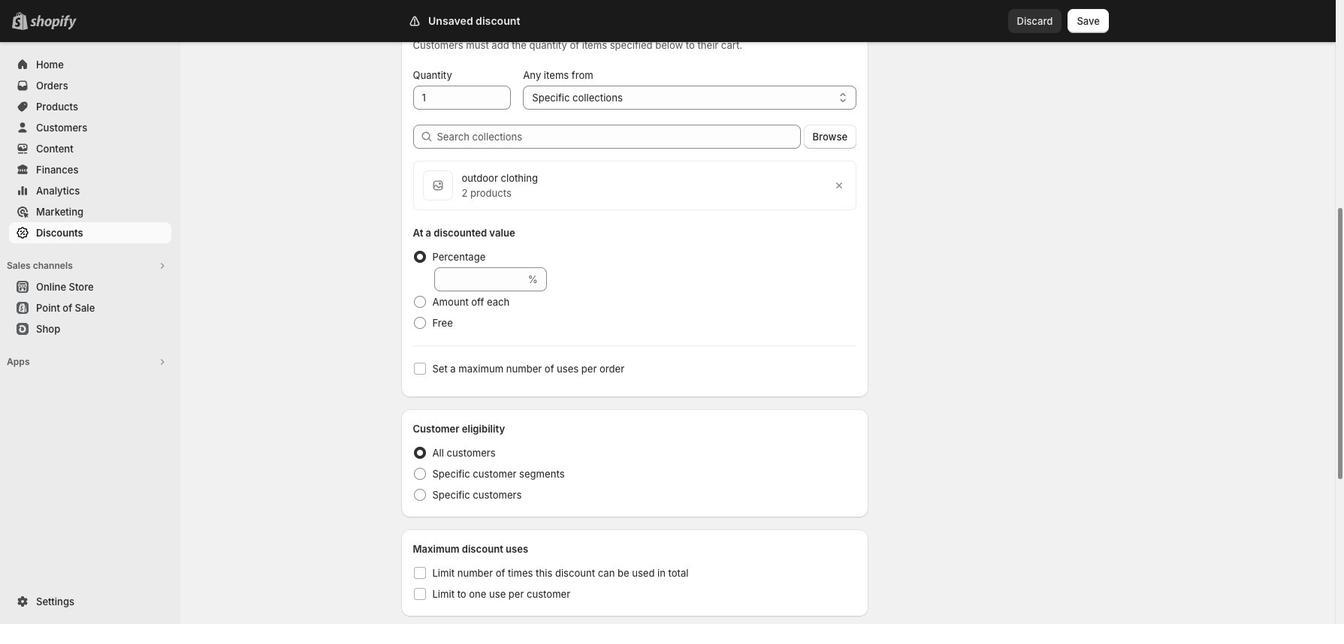 Task type: describe. For each thing, give the bounding box(es) containing it.
Search collections text field
[[437, 125, 801, 149]]

shopify image
[[30, 15, 77, 30]]



Task type: vqa. For each thing, say whether or not it's contained in the screenshot.
search products text box
no



Task type: locate. For each thing, give the bounding box(es) containing it.
None text field
[[413, 86, 511, 110], [434, 268, 525, 292], [413, 86, 511, 110], [434, 268, 525, 292]]



